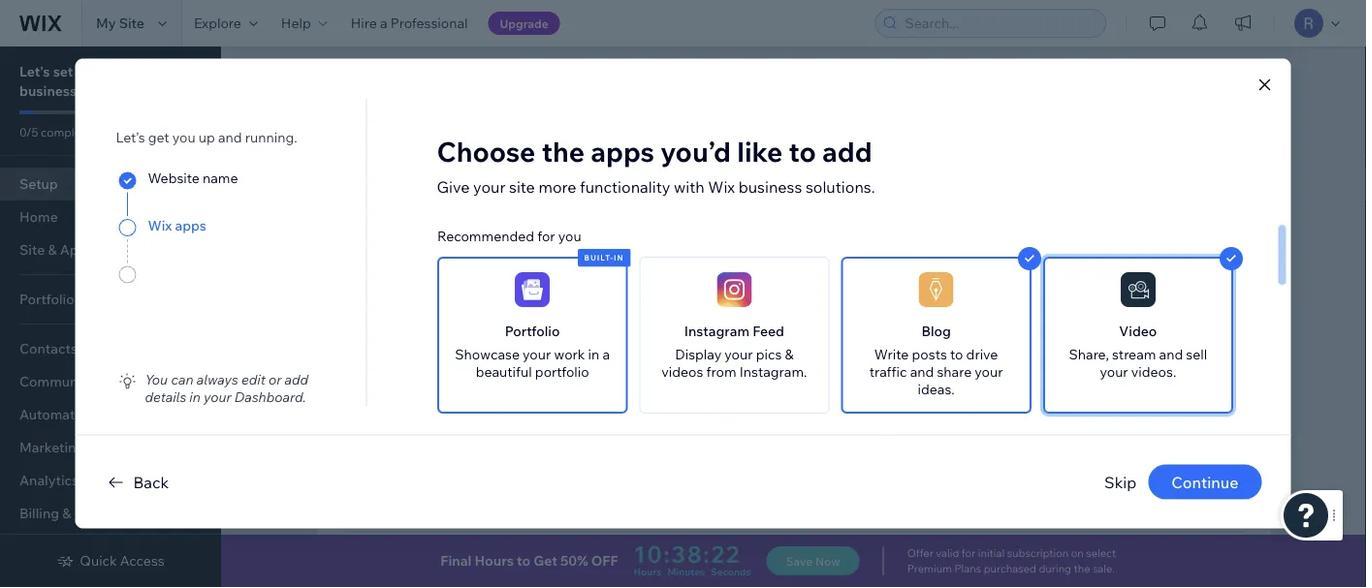 Task type: locate. For each thing, give the bounding box(es) containing it.
1 vertical spatial site
[[459, 228, 482, 245]]

0 horizontal spatial the
[[542, 135, 585, 169]]

your down always
[[204, 388, 232, 405]]

wix
[[708, 177, 735, 197], [148, 217, 172, 234]]

2 vertical spatial site
[[1196, 493, 1222, 510]]

domain up portfolio at left bottom
[[498, 280, 547, 297]]

2 horizontal spatial business
[[739, 177, 802, 197]]

0 horizontal spatial site
[[119, 15, 144, 32]]

0 horizontal spatial on
[[444, 547, 461, 564]]

to up share
[[950, 346, 963, 363]]

hours
[[475, 553, 514, 570], [634, 566, 662, 578]]

for up plans at the right
[[962, 547, 976, 561]]

to
[[789, 135, 817, 169], [950, 346, 963, 363], [517, 553, 531, 570]]

0 vertical spatial up
[[76, 63, 93, 80]]

the
[[542, 135, 585, 169], [1074, 563, 1091, 576]]

0 horizontal spatial let's
[[19, 63, 50, 80]]

website name
[[148, 170, 238, 187]]

design site inside button
[[1148, 493, 1222, 510]]

0 horizontal spatial add
[[285, 371, 308, 388]]

1 vertical spatial for
[[962, 547, 976, 561]]

apps up the functionality at the top of the page
[[591, 135, 655, 169]]

1 horizontal spatial to
[[789, 135, 817, 169]]

2 horizontal spatial to
[[950, 346, 963, 363]]

0 vertical spatial domain
[[498, 280, 547, 297]]

2 horizontal spatial get
[[1147, 547, 1170, 564]]

a inside the showcase your work in a beautiful portfolio
[[602, 346, 610, 363]]

1 horizontal spatial add
[[823, 135, 873, 169]]

1 vertical spatial in
[[588, 346, 599, 363]]

site left type
[[459, 228, 482, 245]]

off
[[591, 553, 618, 570]]

1 vertical spatial wix
[[148, 217, 172, 234]]

apps inside choose the apps you'd like to add give your site more functionality with wix business solutions.
[[591, 135, 655, 169]]

get left 50%
[[534, 553, 558, 570]]

you right "get"
[[172, 129, 196, 146]]

2 horizontal spatial site
[[1228, 76, 1254, 93]]

set inside let's set up your business
[[53, 63, 73, 80]]

1 vertical spatial up
[[199, 129, 215, 146]]

feed
[[752, 323, 784, 340]]

set
[[53, 63, 73, 80], [383, 155, 409, 177]]

on left select
[[1072, 547, 1084, 561]]

up up completed
[[76, 63, 93, 80]]

2 vertical spatial let's
[[736, 365, 766, 382]]

running.
[[245, 129, 297, 146]]

you down more
[[558, 228, 581, 245]]

valid
[[936, 547, 960, 561]]

with
[[674, 177, 705, 197]]

showcase
[[455, 346, 519, 363]]

0 horizontal spatial up
[[76, 63, 93, 80]]

0 vertical spatial you
[[172, 129, 196, 146]]

your
[[96, 63, 125, 80], [438, 155, 476, 177], [473, 177, 506, 197], [428, 228, 456, 245], [409, 326, 437, 343], [522, 346, 551, 363], [724, 346, 753, 363], [975, 363, 1003, 380], [1100, 363, 1128, 380], [204, 388, 232, 405]]

a down secure
[[602, 346, 610, 363]]

add inside choose the apps you'd like to add give your site more functionality with wix business solutions.
[[823, 135, 873, 169]]

0 vertical spatial add
[[823, 135, 873, 169]]

1 horizontal spatial let's set up your business
[[340, 155, 554, 177]]

your inside "instagram feed display your pics & videos from instagram."
[[724, 346, 753, 363]]

1 horizontal spatial hours
[[634, 566, 662, 578]]

and inside video share, stream and sell your videos.
[[1159, 346, 1183, 363]]

1 horizontal spatial let's
[[340, 155, 379, 177]]

your down my
[[96, 63, 125, 80]]

hours left minutes in the bottom of the page
[[634, 566, 662, 578]]

up left choose
[[413, 155, 435, 177]]

add inside you can always edit or add details in your dashboard.
[[285, 371, 308, 388]]

1 horizontal spatial up
[[199, 129, 215, 146]]

and inside blog write posts to drive traffic and share your ideas.
[[910, 363, 934, 380]]

blog write posts to drive traffic and share your ideas.
[[869, 323, 1003, 398]]

up inside the sidebar element
[[76, 63, 93, 80]]

get left found
[[378, 547, 401, 564]]

0 horizontal spatial hours
[[475, 553, 514, 570]]

1 horizontal spatial on
[[1072, 547, 1084, 561]]

update your site type
[[378, 228, 514, 245]]

domain
[[498, 280, 547, 297], [489, 326, 537, 343]]

you for get
[[172, 129, 196, 146]]

save
[[786, 554, 813, 569]]

let's down pics
[[736, 365, 766, 382]]

let's go button
[[718, 359, 805, 388]]

1 horizontal spatial site
[[1196, 493, 1222, 510]]

Search... field
[[900, 10, 1100, 37]]

subscription
[[1007, 547, 1069, 561]]

in inside the showcase your work in a beautiful portfolio
[[588, 346, 599, 363]]

upgrade
[[500, 16, 549, 31]]

apps down website name
[[175, 217, 207, 234]]

0 vertical spatial the
[[542, 135, 585, 169]]

2 horizontal spatial let's
[[736, 365, 766, 382]]

0 vertical spatial in
[[624, 326, 635, 343]]

and up videos.
[[1159, 346, 1183, 363]]

a
[[380, 15, 388, 32], [436, 280, 444, 297], [638, 326, 646, 343], [602, 346, 610, 363]]

1 horizontal spatial get
[[534, 553, 558, 570]]

get started
[[1147, 547, 1222, 564]]

professional
[[391, 15, 468, 32]]

let's set up your business up completed
[[19, 63, 125, 99]]

1 horizontal spatial wix
[[708, 177, 735, 197]]

let's up 0/5 on the left of the page
[[19, 63, 50, 80]]

your up from
[[724, 346, 753, 363]]

ruby
[[450, 70, 517, 104]]

0 vertical spatial set
[[53, 63, 73, 80]]

clicks.
[[675, 326, 713, 343]]

a left few
[[638, 326, 646, 343]]

wix down website
[[148, 217, 172, 234]]

design inside design site button
[[1148, 493, 1193, 510]]

get for get found on google
[[378, 547, 401, 564]]

your inside choose the apps you'd like to add give your site more functionality with wix business solutions.
[[473, 177, 506, 197]]

the up more
[[542, 135, 585, 169]]

0 vertical spatial apps
[[591, 135, 655, 169]]

e.g., mystunningwebsite.com field
[[402, 360, 696, 387]]

on right found
[[444, 547, 461, 564]]

apps
[[591, 135, 655, 169], [175, 217, 207, 234]]

1 horizontal spatial for
[[962, 547, 976, 561]]

1 vertical spatial domain
[[489, 326, 537, 343]]

2 vertical spatial up
[[413, 155, 435, 177]]

business up more
[[480, 155, 554, 177]]

2 vertical spatial to
[[517, 553, 531, 570]]

1 vertical spatial design
[[1148, 493, 1193, 510]]

find your perfect domain and secure it in a few clicks.
[[378, 326, 713, 343]]

in for add
[[189, 388, 201, 405]]

continue
[[1172, 473, 1239, 492]]

your right "update"
[[428, 228, 456, 245]]

business inside the sidebar element
[[19, 82, 77, 99]]

pics
[[756, 346, 782, 363]]

recommended
[[437, 228, 534, 245]]

1 vertical spatial the
[[1074, 563, 1091, 576]]

add right or
[[285, 371, 308, 388]]

your inside the sidebar element
[[96, 63, 125, 80]]

and
[[218, 129, 242, 146], [540, 326, 564, 343], [1159, 346, 1183, 363], [910, 363, 934, 380]]

quick
[[80, 553, 117, 570]]

1 vertical spatial to
[[950, 346, 963, 363]]

domain up 'showcase' in the bottom of the page
[[489, 326, 537, 343]]

get inside 'button'
[[1147, 547, 1170, 564]]

perfect
[[440, 326, 486, 343]]

1 vertical spatial you
[[558, 228, 581, 245]]

final hours to get 50% off
[[441, 553, 618, 570]]

portfolio
[[535, 363, 589, 380]]

during
[[1039, 563, 1072, 576]]

0 horizontal spatial apps
[[175, 217, 207, 234]]

your down drive
[[975, 363, 1003, 380]]

business up 0/5 completed
[[19, 82, 77, 99]]

write
[[874, 346, 909, 363]]

in inside you can always edit or add details in your dashboard.
[[189, 388, 201, 405]]

design site
[[1181, 76, 1254, 93], [1148, 493, 1222, 510]]

save now
[[786, 554, 841, 569]]

for
[[537, 228, 555, 245], [962, 547, 976, 561]]

0 horizontal spatial set
[[53, 63, 73, 80]]

0 vertical spatial let's
[[19, 63, 50, 80]]

0 horizontal spatial in
[[189, 388, 201, 405]]

wix right with
[[708, 177, 735, 197]]

up up name
[[199, 129, 215, 146]]

blog
[[921, 323, 951, 340]]

set up 0/5 completed
[[53, 63, 73, 80]]

0 horizontal spatial for
[[537, 228, 555, 245]]

the left sale.
[[1074, 563, 1091, 576]]

0 horizontal spatial business
[[19, 82, 77, 99]]

for right type
[[537, 228, 555, 245]]

quick access
[[80, 553, 165, 570]]

a right hire
[[380, 15, 388, 32]]

in down secure
[[588, 346, 599, 363]]

your down stream
[[1100, 363, 1128, 380]]

my site
[[96, 15, 144, 32]]

connect a custom domain
[[378, 280, 547, 297]]

choose
[[437, 135, 536, 169]]

dashboard.
[[235, 388, 306, 405]]

0 horizontal spatial you
[[172, 129, 196, 146]]

your inside video share, stream and sell your videos.
[[1100, 363, 1128, 380]]

add up solutions. at the right of the page
[[823, 135, 873, 169]]

0 horizontal spatial get
[[378, 547, 401, 564]]

always
[[197, 371, 238, 388]]

get
[[378, 547, 401, 564], [1147, 547, 1170, 564], [534, 553, 558, 570]]

1 vertical spatial add
[[285, 371, 308, 388]]

1 vertical spatial let's
[[340, 155, 379, 177]]

0 vertical spatial site
[[119, 15, 144, 32]]

2 horizontal spatial in
[[624, 326, 635, 343]]

and left running.
[[218, 129, 242, 146]]

your inside blog write posts to drive traffic and share your ideas.
[[975, 363, 1003, 380]]

save now button
[[767, 547, 860, 576]]

display
[[675, 346, 721, 363]]

your inside the showcase your work in a beautiful portfolio
[[522, 346, 551, 363]]

1 vertical spatial site
[[1228, 76, 1254, 93]]

1 horizontal spatial site
[[509, 177, 535, 197]]

hire a professional link
[[339, 0, 480, 47]]

0 horizontal spatial let's set up your business
[[19, 63, 125, 99]]

your down find your perfect domain and secure it in a few clicks.
[[522, 346, 551, 363]]

the inside offer valid for initial subscription on select premium plans purchased during the sale.
[[1074, 563, 1091, 576]]

1 horizontal spatial in
[[588, 346, 599, 363]]

your down choose
[[473, 177, 506, 197]]

1 horizontal spatial business
[[480, 155, 554, 177]]

the inside choose the apps you'd like to add give your site more functionality with wix business solutions.
[[542, 135, 585, 169]]

select
[[1087, 547, 1117, 561]]

1 horizontal spatial set
[[383, 155, 409, 177]]

update
[[378, 228, 425, 245]]

1 horizontal spatial the
[[1074, 563, 1091, 576]]

hours for 10:38:22
[[634, 566, 662, 578]]

hours inside 10:38:22 hours minutes seconds
[[634, 566, 662, 578]]

0 vertical spatial wix
[[708, 177, 735, 197]]

like
[[737, 135, 783, 169]]

0 vertical spatial site
[[509, 177, 535, 197]]

get left started on the right of the page
[[1147, 547, 1170, 564]]

1 vertical spatial set
[[383, 155, 409, 177]]

design
[[1181, 76, 1225, 93], [1148, 493, 1193, 510]]

video share, stream and sell your videos.
[[1069, 323, 1207, 380]]

or
[[269, 371, 282, 388]]

0 vertical spatial design
[[1181, 76, 1225, 93]]

recommended for you
[[437, 228, 581, 245]]

and down the posts
[[910, 363, 934, 380]]

0 horizontal spatial wix
[[148, 217, 172, 234]]

site left more
[[509, 177, 535, 197]]

my
[[96, 15, 116, 32]]

0 horizontal spatial to
[[517, 553, 531, 570]]

you
[[172, 129, 196, 146], [558, 228, 581, 245]]

in right it
[[624, 326, 635, 343]]

let's down welcome, at top left
[[340, 155, 379, 177]]

0 vertical spatial to
[[789, 135, 817, 169]]

set up "update"
[[383, 155, 409, 177]]

let's set up your business up give
[[340, 155, 554, 177]]

add
[[823, 135, 873, 169], [285, 371, 308, 388]]

sidebar element
[[0, 47, 221, 588]]

google
[[464, 547, 510, 564]]

to right google
[[517, 553, 531, 570]]

secure
[[567, 326, 609, 343]]

a left custom
[[436, 280, 444, 297]]

posts
[[912, 346, 947, 363]]

details
[[145, 388, 186, 405]]

in down can
[[189, 388, 201, 405]]

work
[[554, 346, 585, 363]]

1 vertical spatial design site
[[1148, 493, 1222, 510]]

2 vertical spatial in
[[189, 388, 201, 405]]

1 horizontal spatial apps
[[591, 135, 655, 169]]

website
[[148, 170, 200, 187]]

hours right final
[[475, 553, 514, 570]]

functionality
[[580, 177, 671, 197]]

1 horizontal spatial you
[[558, 228, 581, 245]]

to right like
[[789, 135, 817, 169]]

video
[[1119, 323, 1157, 340]]

business down like
[[739, 177, 802, 197]]

let's
[[116, 129, 145, 146]]

0 vertical spatial let's set up your business
[[19, 63, 125, 99]]

2 on from the left
[[1072, 547, 1084, 561]]

plans
[[955, 563, 982, 576]]



Task type: vqa. For each thing, say whether or not it's contained in the screenshot.
you'd
yes



Task type: describe. For each thing, give the bounding box(es) containing it.
initial
[[978, 547, 1005, 561]]

2 horizontal spatial up
[[413, 155, 435, 177]]

showcase your work in a beautiful portfolio
[[455, 346, 610, 380]]

access
[[120, 553, 165, 570]]

hours for final
[[475, 553, 514, 570]]

hire
[[351, 15, 377, 32]]

0 vertical spatial for
[[537, 228, 555, 245]]

0/5
[[19, 125, 38, 139]]

completed
[[41, 125, 99, 139]]

let's set up your business inside the sidebar element
[[19, 63, 125, 99]]

1 on from the left
[[444, 547, 461, 564]]

few
[[649, 326, 672, 343]]

connect
[[378, 280, 433, 297]]

explore
[[194, 15, 241, 32]]

automations
[[19, 406, 102, 423]]

design inside design site link
[[1181, 76, 1225, 93]]

videos.
[[1131, 363, 1176, 380]]

your right find
[[409, 326, 437, 343]]

back
[[133, 473, 169, 492]]

quick access button
[[57, 553, 165, 570]]

sale.
[[1093, 563, 1115, 576]]

to inside choose the apps you'd like to add give your site more functionality with wix business solutions.
[[789, 135, 817, 169]]

on inside offer valid for initial subscription on select premium plans purchased during the sale.
[[1072, 547, 1084, 561]]

let's inside the sidebar element
[[19, 63, 50, 80]]

offer valid for initial subscription on select premium plans purchased during the sale.
[[908, 547, 1117, 576]]

find
[[378, 326, 405, 343]]

1 vertical spatial apps
[[175, 217, 207, 234]]

skip button
[[1105, 471, 1137, 494]]

site inside button
[[1196, 493, 1222, 510]]

share
[[937, 363, 972, 380]]

get
[[148, 129, 169, 146]]

instagram
[[684, 323, 749, 340]]

let's get you up and running.
[[116, 129, 297, 146]]

10:38:22
[[634, 540, 741, 569]]

to inside blog write posts to drive traffic and share your ideas.
[[950, 346, 963, 363]]

get found on google
[[378, 547, 510, 564]]

ideas.
[[918, 381, 955, 398]]

go
[[769, 365, 788, 382]]

share,
[[1069, 346, 1109, 363]]

design site link
[[1146, 70, 1271, 99]]

and up work
[[540, 326, 564, 343]]

custom
[[447, 280, 495, 297]]

site inside choose the apps you'd like to add give your site more functionality with wix business solutions.
[[509, 177, 535, 197]]

beautiful
[[475, 363, 532, 380]]

get started button
[[1129, 541, 1239, 570]]

choose the apps you'd like to add give your site more functionality with wix business solutions.
[[437, 135, 875, 197]]

get for get started
[[1147, 547, 1170, 564]]

purchased
[[984, 563, 1037, 576]]

from
[[706, 363, 736, 380]]

premium
[[908, 563, 953, 576]]

started
[[1173, 547, 1222, 564]]

name
[[203, 170, 238, 187]]

wix inside choose the apps you'd like to add give your site more functionality with wix business solutions.
[[708, 177, 735, 197]]

business inside choose the apps you'd like to add give your site more functionality with wix business solutions.
[[739, 177, 802, 197]]

instagram feed display your pics & videos from instagram.
[[661, 323, 807, 380]]

drive
[[966, 346, 998, 363]]

setup
[[19, 176, 58, 193]]

built-in
[[584, 253, 624, 262]]

you for for
[[558, 228, 581, 245]]

home
[[19, 209, 58, 226]]

hire a professional
[[351, 15, 468, 32]]

let's go
[[736, 365, 788, 382]]

welcome, ruby
[[317, 70, 517, 104]]

0/5 completed
[[19, 125, 99, 139]]

offer
[[908, 547, 934, 561]]

seconds
[[711, 566, 751, 578]]

1 vertical spatial let's set up your business
[[340, 155, 554, 177]]

setup link
[[0, 168, 213, 201]]

minutes
[[668, 566, 705, 578]]

in for secure
[[624, 326, 635, 343]]

give
[[437, 177, 470, 197]]

50%
[[561, 553, 588, 570]]

continue button
[[1149, 465, 1262, 500]]

0 horizontal spatial site
[[459, 228, 482, 245]]

traffic
[[869, 363, 907, 380]]

home link
[[0, 201, 213, 234]]

type
[[485, 228, 514, 245]]

0 vertical spatial design site
[[1181, 76, 1254, 93]]

final
[[441, 553, 472, 570]]

your up give
[[438, 155, 476, 177]]

videos
[[661, 363, 703, 380]]

more
[[539, 177, 577, 197]]

found
[[404, 547, 441, 564]]

solutions.
[[806, 177, 875, 197]]

domain for custom
[[498, 280, 547, 297]]

you
[[145, 371, 168, 388]]

sell
[[1186, 346, 1207, 363]]

let's inside button
[[736, 365, 766, 382]]

domain for perfect
[[489, 326, 537, 343]]

it
[[612, 326, 621, 343]]

your inside you can always edit or add details in your dashboard.
[[204, 388, 232, 405]]

in
[[614, 253, 624, 262]]

10:38:22 hours minutes seconds
[[634, 540, 751, 578]]

for inside offer valid for initial subscription on select premium plans purchased during the sale.
[[962, 547, 976, 561]]

stream
[[1112, 346, 1156, 363]]

back button
[[104, 471, 169, 494]]

help button
[[270, 0, 339, 47]]

skip
[[1105, 473, 1137, 492]]



